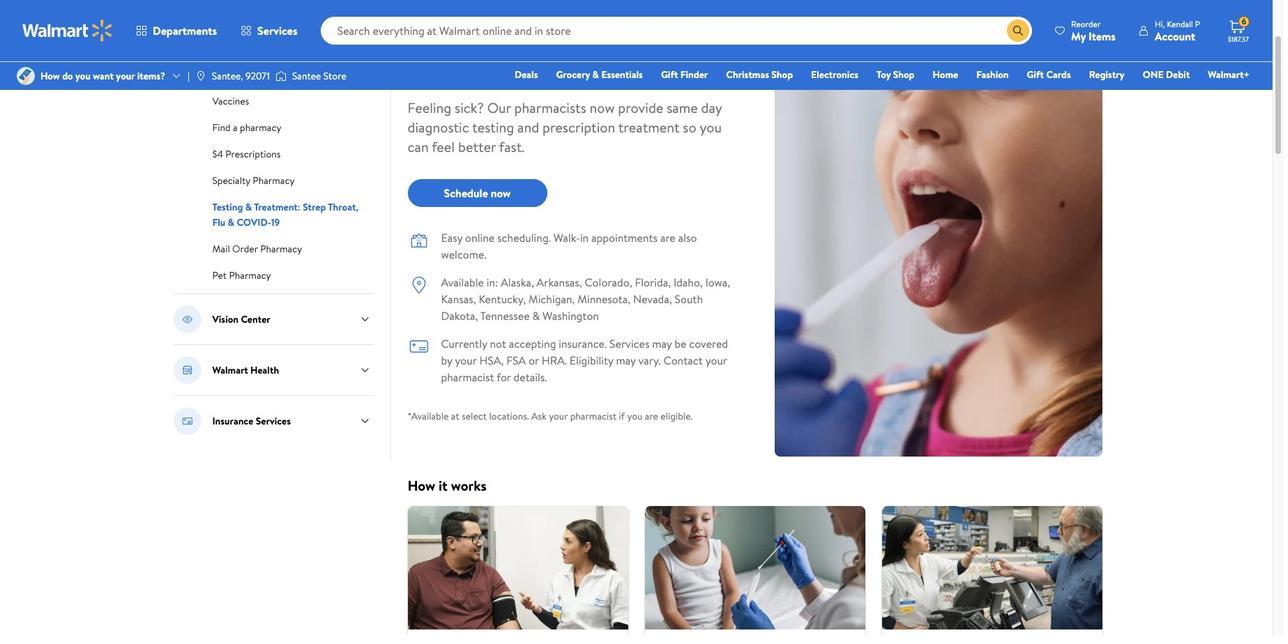 Task type: describe. For each thing, give the bounding box(es) containing it.
vaccines link
[[212, 93, 249, 108]]

strep inside the 'testing & treatment: strep throat, flu & covid-19'
[[303, 200, 326, 214]]

pharmacy inside mail order pharmacy link
[[260, 242, 302, 256]]

vision
[[212, 313, 239, 327]]

nevada,
[[634, 292, 672, 307]]

find a pharmacy
[[212, 121, 281, 135]]

1 horizontal spatial home
[[933, 68, 959, 82]]

not
[[490, 336, 507, 352]]

2 vertical spatial services
[[256, 414, 291, 428]]

a
[[233, 121, 238, 135]]

shop for toy shop
[[894, 68, 915, 82]]

tennessee
[[481, 308, 530, 324]]

19 inside the 'testing & treatment: strep throat, flu & covid-19'
[[271, 216, 280, 230]]

be
[[675, 336, 687, 352]]

gift for gift cards
[[1027, 68, 1045, 82]]

florida,
[[635, 275, 671, 290]]

testing
[[472, 118, 514, 137]]

diagnostic
[[408, 118, 469, 137]]

toy
[[877, 68, 891, 82]]

santee
[[292, 69, 321, 83]]

mail
[[212, 242, 230, 256]]

prescriptions for transfer prescriptions
[[249, 68, 304, 82]]

iowa,
[[706, 275, 731, 290]]

gift cards
[[1027, 68, 1072, 82]]

pet pharmacy link
[[212, 267, 271, 283]]

account
[[1155, 28, 1196, 44]]

0 vertical spatial you
[[75, 69, 91, 83]]

gift finder
[[661, 68, 708, 82]]

grocery & essentials
[[556, 68, 643, 82]]

are inside easy online scheduling. walk-in appointments are also welcome.
[[661, 230, 676, 246]]

gift finder link
[[655, 67, 715, 82]]

santee,
[[212, 69, 243, 83]]

sick?
[[455, 98, 484, 117]]

19 inside testing & treatment for strep throat, flu & covid-19
[[511, 48, 537, 89]]

washington
[[543, 308, 599, 324]]

schedule
[[444, 186, 488, 201]]

finder
[[681, 68, 708, 82]]

fashion
[[977, 68, 1009, 82]]

easy online scheduling. walk-in appointments are also welcome. image
[[408, 230, 430, 252]]

throat, inside the 'testing & treatment: strep throat, flu & covid-19'
[[328, 200, 359, 214]]

Search search field
[[321, 17, 1033, 45]]

your down covered
[[706, 353, 728, 368]]

& up mail
[[228, 216, 235, 230]]

cards
[[1047, 68, 1072, 82]]

idaho,
[[674, 275, 703, 290]]

your down currently
[[455, 353, 477, 368]]

$4
[[212, 147, 223, 161]]

also
[[679, 230, 697, 246]]

or
[[529, 353, 539, 368]]

0 horizontal spatial are
[[645, 410, 659, 424]]

provide
[[618, 98, 664, 117]]

easy
[[441, 230, 463, 246]]

2 vertical spatial you
[[628, 410, 643, 424]]

pharmacy
[[240, 121, 281, 135]]

fashion link
[[971, 67, 1016, 82]]

reorder
[[1072, 18, 1101, 30]]

strep inside testing & treatment for strep throat, flu & covid-19
[[408, 12, 477, 53]]

santee, 92071
[[212, 69, 270, 83]]

92071
[[246, 69, 270, 83]]

christmas
[[727, 68, 770, 82]]

specialty pharmacy
[[212, 174, 295, 188]]

feeling
[[408, 98, 452, 117]]

it
[[439, 477, 448, 495]]

vision center image
[[173, 306, 201, 334]]

minnesota,
[[578, 292, 631, 307]]

toy shop
[[877, 68, 915, 82]]

specialty pharmacy link
[[212, 172, 295, 188]]

testing & treatment: strep throat, flu & covid-19 link
[[212, 199, 359, 230]]

flu inside the 'testing & treatment: strep throat, flu & covid-19'
[[212, 216, 226, 230]]

services inside popup button
[[258, 23, 298, 38]]

south
[[675, 292, 703, 307]]

hi, kendall p account
[[1155, 18, 1201, 44]]

prescription
[[543, 118, 616, 137]]

christmas shop
[[727, 68, 793, 82]]

registry
[[1090, 68, 1125, 82]]

treatment:
[[254, 200, 301, 214]]

by
[[441, 353, 453, 368]]

0 horizontal spatial may
[[616, 353, 636, 368]]

*available at select locations. ask your pharmacist if you are eligible.
[[408, 410, 693, 424]]

currently not accepting insurance. services may be covered by your hsa, fsa or hra. eligibility may vary. contact your pharmacist for details.
[[441, 336, 729, 385]]

for inside testing & treatment for strep throat, flu & covid-19
[[671, 0, 709, 17]]

services button
[[229, 14, 310, 47]]

if
[[619, 410, 625, 424]]

feel
[[432, 137, 455, 156]]

transfer
[[212, 68, 246, 82]]

how do you want your items?
[[40, 69, 165, 83]]

vaccines
[[212, 94, 249, 108]]

3 list item from the left
[[874, 507, 1111, 636]]

& inside available in: alaska, arkansas, colorado, florida, idaho, iowa, kansas, kentucky, michigan, minnesota, nevada, south dakota, tennessee & washington
[[533, 308, 540, 324]]

my
[[1072, 28, 1087, 44]]

kentucky,
[[479, 292, 526, 307]]

2 list item from the left
[[637, 507, 874, 636]]

flu inside testing & treatment for strep throat, flu & covid-19
[[582, 12, 622, 53]]

Walmart Site-Wide search field
[[321, 17, 1033, 45]]

schedule now
[[444, 186, 511, 201]]

prescriptions for $4 prescriptions
[[226, 147, 281, 161]]

transfer prescriptions link
[[212, 66, 304, 82]]

and
[[518, 118, 539, 137]]

6
[[1242, 15, 1247, 27]]

kansas,
[[441, 292, 476, 307]]

insurance
[[212, 414, 254, 428]]

throat, inside testing & treatment for strep throat, flu & covid-19
[[483, 12, 575, 53]]

mail order pharmacy
[[212, 242, 302, 256]]

& down specialty pharmacy
[[245, 200, 252, 214]]

one debit
[[1143, 68, 1191, 82]]

for inside the currently not accepting insurance. services may be covered by your hsa, fsa or hra. eligibility may vary. contact your pharmacist for details.
[[497, 370, 511, 385]]

center
[[241, 313, 271, 327]]

1 horizontal spatial pharmacist
[[571, 410, 617, 424]]

grocery & essentials link
[[550, 67, 650, 82]]

mail order pharmacy link
[[212, 241, 302, 256]]

now inside button
[[491, 186, 511, 201]]

search icon image
[[1013, 25, 1024, 36]]

shop for christmas shop
[[772, 68, 793, 82]]

insurance services
[[212, 414, 291, 428]]

& right grocery
[[593, 68, 599, 82]]

fast.
[[499, 137, 525, 156]]

& up essentials
[[629, 12, 648, 53]]



Task type: locate. For each thing, give the bounding box(es) containing it.
&
[[507, 0, 526, 17], [629, 12, 648, 53], [593, 68, 599, 82], [245, 200, 252, 214], [228, 216, 235, 230], [533, 308, 540, 324]]

0 horizontal spatial  image
[[17, 67, 35, 85]]

are
[[661, 230, 676, 246], [645, 410, 659, 424]]

1 vertical spatial 19
[[271, 216, 280, 230]]

$187.37
[[1229, 34, 1250, 44]]

pharmacy inside the "pet pharmacy" link
[[229, 269, 271, 283]]

1 horizontal spatial testing
[[408, 0, 500, 17]]

shop inside the toy shop link
[[894, 68, 915, 82]]

registry link
[[1083, 67, 1132, 82]]

at
[[451, 410, 460, 424]]

ask
[[532, 410, 547, 424]]

19 down treatment:
[[271, 216, 280, 230]]

1 horizontal spatial are
[[661, 230, 676, 246]]

walmart+
[[1209, 68, 1250, 82]]

grocery
[[556, 68, 590, 82]]

walmart image
[[22, 20, 113, 42]]

p
[[1196, 18, 1201, 30]]

1 vertical spatial pharmacist
[[571, 410, 617, 424]]

pharmacist
[[441, 370, 494, 385], [571, 410, 617, 424]]

1 horizontal spatial you
[[628, 410, 643, 424]]

0 vertical spatial now
[[590, 98, 615, 117]]

1 horizontal spatial may
[[653, 336, 672, 352]]

0 horizontal spatial pharmacist
[[441, 370, 494, 385]]

available
[[441, 275, 484, 290]]

want
[[93, 69, 114, 83]]

christmas shop link
[[720, 67, 800, 82]]

19 up our
[[511, 48, 537, 89]]

pet pharmacy
[[212, 269, 271, 283]]

pharmacy inside specialty pharmacy link
[[253, 174, 295, 188]]

shop right the christmas
[[772, 68, 793, 82]]

throat, up deals link
[[483, 12, 575, 53]]

0 horizontal spatial gift
[[661, 68, 678, 82]]

 image right '92071'
[[276, 69, 287, 83]]

services up vary.
[[610, 336, 650, 352]]

flu up mail
[[212, 216, 226, 230]]

home link up refill
[[212, 13, 238, 29]]

your right want
[[116, 69, 135, 83]]

1 vertical spatial covid-
[[237, 216, 271, 230]]

testing for flu
[[212, 200, 243, 214]]

refill prescriptions link
[[212, 40, 292, 55]]

now inside the "feeling sick? our pharmacists now provide same day diagnostic testing and prescription treatment so you can feel better fast."
[[590, 98, 615, 117]]

one debit link
[[1137, 67, 1197, 82]]

2 vertical spatial prescriptions
[[226, 147, 281, 161]]

0 vertical spatial throat,
[[483, 12, 575, 53]]

1 horizontal spatial now
[[590, 98, 615, 117]]

0 horizontal spatial throat,
[[328, 200, 359, 214]]

1 horizontal spatial how
[[408, 477, 436, 495]]

feeling sick? our pharmacists now provide same day diagnostic testing and prescription treatment so you can feel better fast.
[[408, 98, 722, 156]]

testing inside testing & treatment for strep throat, flu & covid-19
[[408, 0, 500, 17]]

 image
[[195, 70, 206, 82]]

schedule now button
[[408, 179, 547, 207]]

pharmacy down order
[[229, 269, 271, 283]]

1 horizontal spatial 19
[[511, 48, 537, 89]]

0 vertical spatial 19
[[511, 48, 537, 89]]

covid- up sick?
[[408, 48, 511, 89]]

0 horizontal spatial covid-
[[237, 216, 271, 230]]

pharmacist left if
[[571, 410, 617, 424]]

gift cards link
[[1021, 67, 1078, 82]]

0 vertical spatial services
[[258, 23, 298, 38]]

how for how it works
[[408, 477, 436, 495]]

1 vertical spatial you
[[700, 118, 722, 137]]

0 horizontal spatial now
[[491, 186, 511, 201]]

0 vertical spatial are
[[661, 230, 676, 246]]

gift left 'finder'
[[661, 68, 678, 82]]

scheduling.
[[498, 230, 551, 246]]

day
[[702, 98, 722, 117]]

shop right 'toy'
[[894, 68, 915, 82]]

shop
[[772, 68, 793, 82], [894, 68, 915, 82]]

now
[[590, 98, 615, 117], [491, 186, 511, 201]]

how left it
[[408, 477, 436, 495]]

gift left cards
[[1027, 68, 1045, 82]]

fsa
[[507, 353, 526, 368]]

1 gift from the left
[[661, 68, 678, 82]]

essentials
[[602, 68, 643, 82]]

home up refill
[[212, 15, 238, 29]]

2 gift from the left
[[1027, 68, 1045, 82]]

1 horizontal spatial strep
[[408, 12, 477, 53]]

0 vertical spatial may
[[653, 336, 672, 352]]

store
[[324, 69, 347, 83]]

flu up "grocery & essentials" link
[[582, 12, 622, 53]]

available in: alaska, arkansas, colorado, florida, idaho, iowa, kansas, kentucky, michigan, minnesota, nevada, south dakota, tennessee & washington image
[[408, 274, 430, 297]]

0 vertical spatial flu
[[582, 12, 622, 53]]

you down day
[[700, 118, 722, 137]]

now right schedule
[[491, 186, 511, 201]]

0 horizontal spatial home link
[[212, 13, 238, 29]]

so
[[683, 118, 697, 137]]

1 vertical spatial are
[[645, 410, 659, 424]]

1 vertical spatial services
[[610, 336, 650, 352]]

testing inside the 'testing & treatment: strep throat, flu & covid-19'
[[212, 200, 243, 214]]

insurance.
[[559, 336, 607, 352]]

find a pharmacy link
[[212, 119, 281, 135]]

select
[[462, 410, 487, 424]]

order
[[232, 242, 258, 256]]

walmart health
[[212, 364, 279, 377]]

1 vertical spatial may
[[616, 353, 636, 368]]

0 horizontal spatial 19
[[271, 216, 280, 230]]

shop inside christmas shop link
[[772, 68, 793, 82]]

throat, right treatment:
[[328, 200, 359, 214]]

0 horizontal spatial testing
[[212, 200, 243, 214]]

0 horizontal spatial you
[[75, 69, 91, 83]]

2 horizontal spatial you
[[700, 118, 722, 137]]

walmart+ link
[[1202, 67, 1257, 82]]

 image for santee store
[[276, 69, 287, 83]]

services inside the currently not accepting insurance. services may be covered by your hsa, fsa or hra. eligibility may vary. contact your pharmacist for details.
[[610, 336, 650, 352]]

flu
[[582, 12, 622, 53], [212, 216, 226, 230]]

1 horizontal spatial shop
[[894, 68, 915, 82]]

1 vertical spatial throat,
[[328, 200, 359, 214]]

services right insurance
[[256, 414, 291, 428]]

health
[[251, 364, 279, 377]]

1 vertical spatial how
[[408, 477, 436, 495]]

locations.
[[489, 410, 529, 424]]

can
[[408, 137, 429, 156]]

refill
[[212, 41, 234, 55]]

how for how do you want your items?
[[40, 69, 60, 83]]

are left eligible.
[[645, 410, 659, 424]]

1 list item from the left
[[399, 507, 637, 636]]

eligibility
[[570, 353, 614, 368]]

testing for throat,
[[408, 0, 500, 17]]

treatment
[[619, 118, 680, 137]]

1 vertical spatial flu
[[212, 216, 226, 230]]

testing & treatment: strep throat, flu & covid-19
[[212, 200, 359, 230]]

electronics link
[[805, 67, 865, 82]]

walmart insurance services image
[[173, 407, 201, 435]]

gift for gift finder
[[661, 68, 678, 82]]

do
[[62, 69, 73, 83]]

hra.
[[542, 353, 567, 368]]

welcome.
[[441, 247, 487, 262]]

details.
[[514, 370, 547, 385]]

1 vertical spatial now
[[491, 186, 511, 201]]

1 shop from the left
[[772, 68, 793, 82]]

1 vertical spatial for
[[497, 370, 511, 385]]

2 shop from the left
[[894, 68, 915, 82]]

 image for how do you want your items?
[[17, 67, 35, 85]]

toy shop link
[[871, 67, 921, 82]]

1 horizontal spatial flu
[[582, 12, 622, 53]]

0 horizontal spatial strep
[[303, 200, 326, 214]]

for down hsa,
[[497, 370, 511, 385]]

you
[[75, 69, 91, 83], [700, 118, 722, 137], [628, 410, 643, 424]]

debit
[[1167, 68, 1191, 82]]

covid- inside testing & treatment for strep throat, flu & covid-19
[[408, 48, 511, 89]]

1 vertical spatial prescriptions
[[249, 68, 304, 82]]

walk-
[[554, 230, 580, 246]]

pharmacy up treatment:
[[253, 174, 295, 188]]

1 horizontal spatial throat,
[[483, 12, 575, 53]]

0 vertical spatial pharmacy
[[253, 174, 295, 188]]

0 vertical spatial home link
[[212, 13, 238, 29]]

 image left do
[[17, 67, 35, 85]]

pharmacy down the 'testing & treatment: strep throat, flu & covid-19'
[[260, 242, 302, 256]]

alaska,
[[501, 275, 534, 290]]

1 horizontal spatial  image
[[276, 69, 287, 83]]

0 vertical spatial for
[[671, 0, 709, 17]]

pharmacy for specialty pharmacy
[[253, 174, 295, 188]]

transfer prescriptions
[[212, 68, 304, 82]]

0 vertical spatial home
[[212, 15, 238, 29]]

& up deals link
[[507, 0, 526, 17]]

walmart
[[212, 364, 248, 377]]

pet
[[212, 269, 227, 283]]

services up refill prescriptions link
[[258, 23, 298, 38]]

colorado,
[[585, 275, 633, 290]]

walmart health image
[[173, 357, 201, 384]]

kendall
[[1168, 18, 1194, 30]]

0 vertical spatial covid-
[[408, 48, 511, 89]]

currently not accepting insurance. services may be covered by your hsa, fsa or hra. eligibility may vary. contact your pharmacist for details. image
[[408, 336, 430, 358]]

covid- inside the 'testing & treatment: strep throat, flu & covid-19'
[[237, 216, 271, 230]]

pharmacists
[[515, 98, 587, 117]]

0 vertical spatial pharmacist
[[441, 370, 494, 385]]

pharmacist down by
[[441, 370, 494, 385]]

 image
[[17, 67, 35, 85], [276, 69, 287, 83]]

0 vertical spatial how
[[40, 69, 60, 83]]

home link left fashion
[[927, 67, 965, 82]]

you inside the "feeling sick? our pharmacists now provide same day diagnostic testing and prescription treatment so you can feel better fast."
[[700, 118, 722, 137]]

1 horizontal spatial gift
[[1027, 68, 1045, 82]]

pharmacy for pet pharmacy
[[229, 269, 271, 283]]

list item
[[399, 507, 637, 636], [637, 507, 874, 636], [874, 507, 1111, 636]]

refill prescriptions
[[212, 41, 292, 55]]

1 vertical spatial home
[[933, 68, 959, 82]]

list
[[399, 507, 1111, 636]]

1 vertical spatial home link
[[927, 67, 965, 82]]

1 horizontal spatial for
[[671, 0, 709, 17]]

for up 'finder'
[[671, 0, 709, 17]]

may left vary.
[[616, 353, 636, 368]]

6 $187.37
[[1229, 15, 1250, 44]]

covid- up mail order pharmacy link
[[237, 216, 271, 230]]

0 vertical spatial prescriptions
[[237, 41, 292, 55]]

your right ask
[[549, 410, 568, 424]]

specialty
[[212, 174, 250, 188]]

arkansas,
[[537, 275, 582, 290]]

home
[[212, 15, 238, 29], [933, 68, 959, 82]]

0 horizontal spatial flu
[[212, 216, 226, 230]]

available in: alaska, arkansas, colorado, florida, idaho, iowa, kansas, kentucky, michigan, minnesota, nevada, south dakota, tennessee & washington
[[441, 275, 731, 324]]

pharmacist inside the currently not accepting insurance. services may be covered by your hsa, fsa or hra. eligibility may vary. contact your pharmacist for details.
[[441, 370, 494, 385]]

1 horizontal spatial home link
[[927, 67, 965, 82]]

1 vertical spatial testing
[[212, 200, 243, 214]]

1 vertical spatial pharmacy
[[260, 242, 302, 256]]

0 vertical spatial strep
[[408, 12, 477, 53]]

home left fashion
[[933, 68, 959, 82]]

|
[[188, 69, 190, 83]]

accepting
[[509, 336, 556, 352]]

you right do
[[75, 69, 91, 83]]

how it works
[[408, 477, 487, 495]]

0 vertical spatial testing
[[408, 0, 500, 17]]

0 horizontal spatial shop
[[772, 68, 793, 82]]

$4 prescriptions link
[[212, 146, 281, 161]]

prescriptions for refill prescriptions
[[237, 41, 292, 55]]

1 horizontal spatial covid-
[[408, 48, 511, 89]]

0 horizontal spatial for
[[497, 370, 511, 385]]

in:
[[487, 275, 498, 290]]

michigan,
[[529, 292, 575, 307]]

are left also
[[661, 230, 676, 246]]

how left do
[[40, 69, 60, 83]]

for
[[671, 0, 709, 17], [497, 370, 511, 385]]

0 horizontal spatial home
[[212, 15, 238, 29]]

1 vertical spatial strep
[[303, 200, 326, 214]]

covid-
[[408, 48, 511, 89], [237, 216, 271, 230]]

0 horizontal spatial how
[[40, 69, 60, 83]]

one
[[1143, 68, 1164, 82]]

& down the michigan,
[[533, 308, 540, 324]]

now up prescription
[[590, 98, 615, 117]]

may left be
[[653, 336, 672, 352]]

2 vertical spatial pharmacy
[[229, 269, 271, 283]]

you right if
[[628, 410, 643, 424]]



Task type: vqa. For each thing, say whether or not it's contained in the screenshot.
may to the bottom
yes



